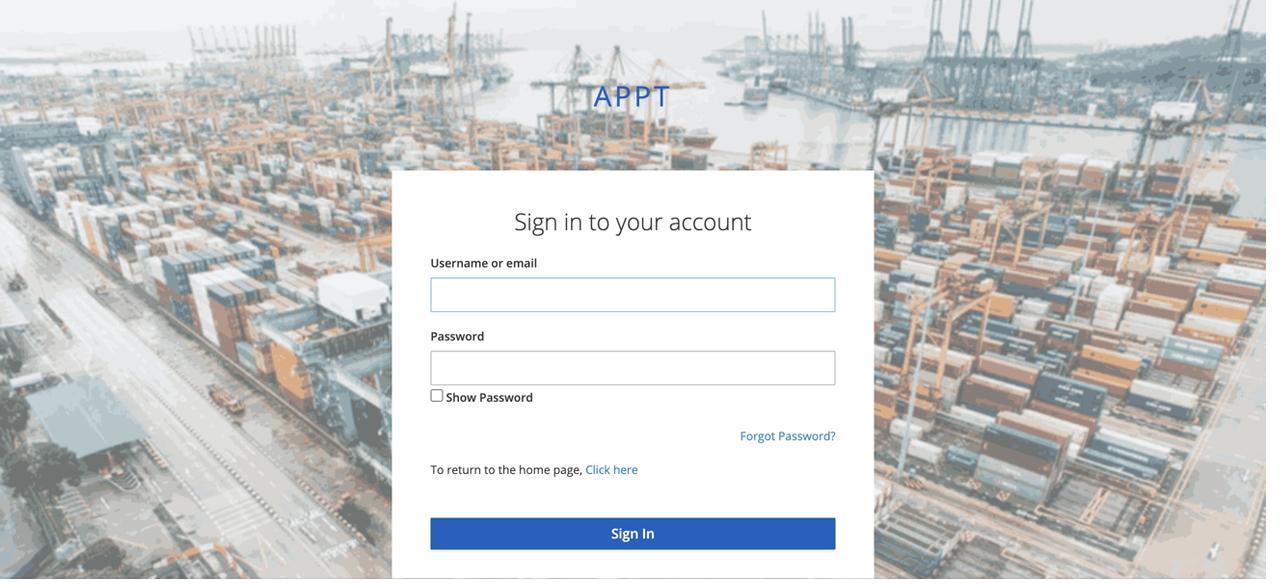 Task type: describe. For each thing, give the bounding box(es) containing it.
forgot
[[740, 428, 775, 444]]

in
[[564, 206, 583, 237]]

email
[[506, 255, 537, 271]]

return
[[447, 462, 481, 478]]

forgot password?
[[740, 428, 836, 444]]

home
[[519, 462, 550, 478]]

page,
[[553, 462, 583, 478]]

show
[[446, 390, 476, 406]]

sign in to your account
[[514, 206, 752, 237]]

Password password field
[[431, 351, 836, 386]]

0 vertical spatial password
[[431, 329, 484, 344]]

to return to the home page, click here
[[431, 462, 638, 478]]

password?
[[778, 428, 836, 444]]

to
[[431, 462, 444, 478]]

to for your
[[589, 206, 610, 237]]

Show Password checkbox
[[431, 390, 443, 402]]



Task type: locate. For each thing, give the bounding box(es) containing it.
Username or email text field
[[431, 278, 836, 313]]

show password
[[446, 390, 533, 406]]

0 vertical spatial to
[[589, 206, 610, 237]]

click
[[586, 462, 610, 478]]

password right show
[[479, 390, 533, 406]]

appt
[[594, 77, 672, 115]]

forgot password? link
[[740, 428, 836, 444]]

username
[[431, 255, 488, 271]]

None submit
[[431, 519, 836, 550]]

1 vertical spatial password
[[479, 390, 533, 406]]

username or email
[[431, 255, 537, 271]]

here
[[613, 462, 638, 478]]

to
[[589, 206, 610, 237], [484, 462, 495, 478]]

password
[[431, 329, 484, 344], [479, 390, 533, 406]]

to for the
[[484, 462, 495, 478]]

1 vertical spatial to
[[484, 462, 495, 478]]

account
[[669, 206, 752, 237]]

password up show
[[431, 329, 484, 344]]

sign
[[514, 206, 558, 237]]

0 horizontal spatial to
[[484, 462, 495, 478]]

your
[[616, 206, 663, 237]]

1 horizontal spatial to
[[589, 206, 610, 237]]

click here link
[[586, 462, 638, 478]]

to right "in"
[[589, 206, 610, 237]]

or
[[491, 255, 503, 271]]

the
[[498, 462, 516, 478]]

to left the the
[[484, 462, 495, 478]]



